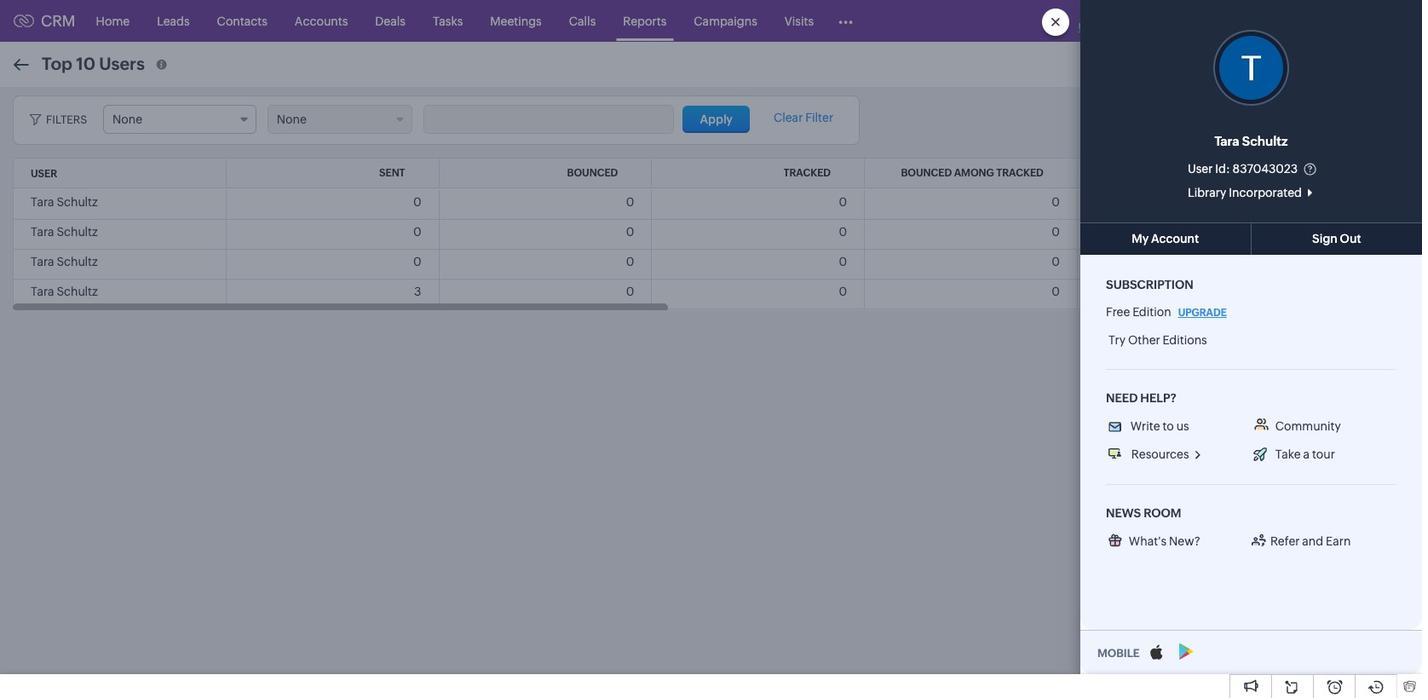 Task type: locate. For each thing, give the bounding box(es) containing it.
opened
[[1215, 167, 1257, 179]]

news
[[1106, 506, 1141, 520]]

my account
[[1132, 232, 1199, 245]]

1 horizontal spatial bounced
[[901, 167, 952, 179]]

a left tour
[[1304, 447, 1310, 461]]

community
[[1276, 419, 1341, 433]]

library incorporated
[[1188, 186, 1302, 199]]

write
[[1131, 419, 1160, 433]]

10
[[76, 53, 95, 73]]

tracked right the among
[[997, 167, 1044, 179]]

contacts link
[[203, 0, 281, 41]]

news room
[[1106, 506, 1182, 520]]

home
[[96, 14, 130, 28]]

1 horizontal spatial a
[[1304, 447, 1310, 461]]

users
[[99, 53, 145, 73]]

0 horizontal spatial tracked
[[784, 167, 831, 179]]

user down filters
[[31, 168, 57, 180]]

2 tracked from the left
[[997, 167, 1044, 179]]

try
[[1109, 333, 1126, 347]]

refer and earn
[[1271, 534, 1351, 548]]

what's new?
[[1129, 534, 1201, 548]]

tara schultz link
[[1215, 131, 1288, 152]]

user left id:
[[1188, 162, 1213, 176]]

tasks
[[433, 14, 463, 28]]

upgrade link
[[1176, 304, 1230, 321]]

1 tracked from the left
[[784, 167, 831, 179]]

home link
[[82, 0, 143, 41]]

2 bounced from the left
[[901, 167, 952, 179]]

write to us
[[1131, 419, 1190, 433]]

0
[[413, 195, 421, 209], [626, 195, 634, 209], [839, 195, 847, 209], [1052, 195, 1060, 209], [1265, 195, 1273, 209], [413, 225, 421, 239], [626, 225, 634, 239], [839, 225, 847, 239], [1052, 225, 1060, 239], [1265, 225, 1273, 239], [413, 255, 421, 268], [626, 255, 634, 268], [839, 255, 847, 268], [1052, 255, 1060, 268], [1265, 255, 1273, 268], [626, 285, 634, 298], [839, 285, 847, 298], [1052, 285, 1060, 298]]

updated
[[1135, 60, 1180, 73]]

deals link
[[362, 0, 419, 41]]

ago
[[1277, 60, 1296, 73]]

1 horizontal spatial tracked
[[997, 167, 1044, 179]]

bounced
[[567, 167, 618, 179], [901, 167, 952, 179]]

tour
[[1312, 447, 1336, 461]]

new?
[[1169, 534, 1201, 548]]

take a tour
[[1276, 447, 1336, 461]]

community link
[[1251, 418, 1344, 434]]

resources
[[1132, 447, 1189, 461]]

sign
[[1313, 232, 1338, 245]]

user
[[1188, 162, 1213, 176], [31, 168, 57, 180]]

0 vertical spatial a
[[1230, 60, 1236, 73]]

a
[[1230, 60, 1236, 73], [1304, 447, 1310, 461]]

library
[[1188, 186, 1227, 199]]

a right than
[[1230, 60, 1236, 73]]

to
[[1163, 419, 1174, 433]]

schultz
[[1243, 134, 1288, 148], [57, 195, 98, 209], [57, 225, 98, 239], [57, 255, 98, 268], [57, 285, 98, 298]]

tracked down clear filter
[[784, 167, 831, 179]]

1 horizontal spatial user
[[1188, 162, 1213, 176]]

3
[[414, 285, 421, 298]]

tara
[[1215, 134, 1240, 148], [31, 195, 54, 209], [31, 225, 54, 239], [31, 255, 54, 268], [31, 285, 54, 298]]

None text field
[[424, 106, 673, 133]]

take a tour link
[[1251, 446, 1338, 463]]

Library Incorporated field
[[1151, 184, 1352, 201]]

apply
[[700, 113, 733, 126]]

free
[[1106, 305, 1130, 319]]

crm
[[41, 12, 76, 30]]

user id: 837043023
[[1188, 162, 1298, 176]]

clear
[[774, 111, 803, 124]]

0 horizontal spatial bounced
[[567, 167, 618, 179]]

refer
[[1271, 534, 1300, 548]]

filters
[[46, 113, 87, 126]]

deals
[[375, 14, 406, 28]]

1 bounced from the left
[[567, 167, 618, 179]]

subscription
[[1106, 278, 1194, 291]]

contacts
[[217, 14, 267, 28]]

than
[[1204, 60, 1227, 73]]

0 horizontal spatial user
[[31, 168, 57, 180]]

my account button
[[1081, 222, 1252, 255]]

upgrade
[[1079, 21, 1128, 33]]

and
[[1303, 534, 1324, 548]]

profile pic image
[[1214, 30, 1290, 106]]

bounced for bounced among tracked
[[901, 167, 952, 179]]

campaigns link
[[680, 0, 771, 41]]

top 10 users
[[42, 53, 145, 73]]

tracked
[[784, 167, 831, 179], [997, 167, 1044, 179]]

reports link
[[610, 0, 680, 41]]



Task type: vqa. For each thing, say whether or not it's contained in the screenshot.
marrier
no



Task type: describe. For each thing, give the bounding box(es) containing it.
sign out button
[[1252, 222, 1422, 255]]

leads link
[[143, 0, 203, 41]]

what's new? link
[[1106, 533, 1249, 549]]

accounts
[[295, 14, 348, 28]]

room
[[1144, 506, 1182, 520]]

less
[[1182, 60, 1202, 73]]

reports
[[623, 14, 667, 28]]

apply button
[[683, 106, 750, 133]]

editions
[[1163, 333, 1207, 347]]

sign out
[[1313, 232, 1362, 245]]

what's
[[1129, 534, 1167, 548]]

837043023
[[1233, 162, 1298, 176]]

accounts link
[[281, 0, 362, 41]]

incorporated
[[1229, 186, 1302, 199]]

other
[[1128, 333, 1161, 347]]

sent
[[379, 167, 405, 179]]

take
[[1276, 447, 1301, 461]]

among
[[954, 167, 994, 179]]

calls link
[[555, 0, 610, 41]]

us
[[1177, 419, 1190, 433]]

1 vertical spatial a
[[1304, 447, 1310, 461]]

tasks link
[[419, 0, 477, 41]]

minute
[[1238, 60, 1274, 73]]

campaigns
[[694, 14, 758, 28]]

user for user
[[31, 168, 57, 180]]

0 horizontal spatial a
[[1230, 60, 1236, 73]]

need help?
[[1106, 391, 1177, 405]]

account
[[1151, 232, 1199, 245]]

id:
[[1216, 162, 1231, 176]]

tara inside 'link'
[[1215, 134, 1240, 148]]

crm link
[[14, 12, 76, 30]]

calls
[[569, 14, 596, 28]]

schultz inside 'link'
[[1243, 134, 1288, 148]]

try other editions
[[1109, 333, 1207, 347]]

meetings
[[490, 14, 542, 28]]

leads
[[157, 14, 190, 28]]

upgrade
[[1178, 307, 1227, 319]]

meetings link
[[477, 0, 555, 41]]

bounced for bounced
[[567, 167, 618, 179]]

top
[[42, 53, 72, 73]]

updated less than a minute ago
[[1135, 60, 1296, 73]]

earn
[[1326, 534, 1351, 548]]

filter
[[806, 111, 834, 124]]

my
[[1132, 232, 1149, 245]]

bounced among tracked
[[901, 167, 1044, 179]]

visits link
[[771, 0, 828, 41]]

out
[[1340, 232, 1362, 245]]

mobile
[[1098, 647, 1140, 660]]

clear filter
[[774, 111, 834, 124]]

need
[[1106, 391, 1138, 405]]

user for user id: 837043023
[[1188, 162, 1213, 176]]

visits
[[785, 14, 814, 28]]

edition
[[1133, 305, 1172, 319]]

free edition upgrade
[[1106, 305, 1227, 319]]

help?
[[1141, 391, 1177, 405]]



